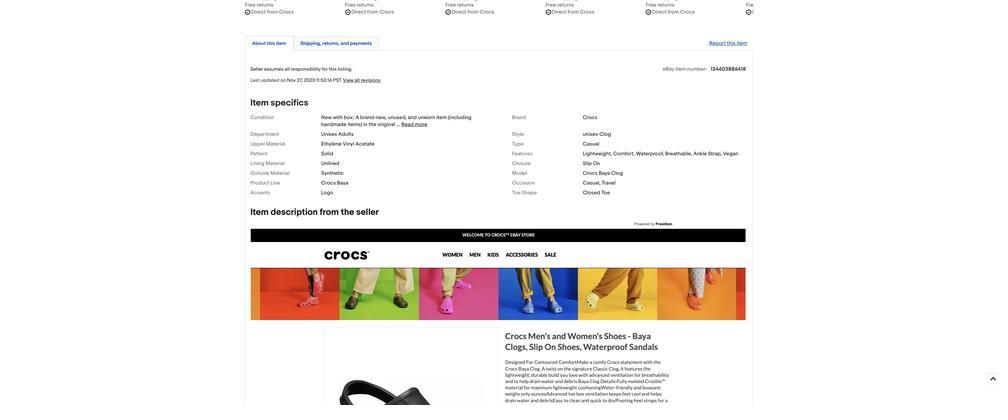 Task type: vqa. For each thing, say whether or not it's contained in the screenshot.
By
no



Task type: locate. For each thing, give the bounding box(es) containing it.
2 horizontal spatial direct from crocs text field
[[653, 9, 695, 16]]

direct from crocs text field for 2nd free returns text box from the right
[[552, 9, 595, 16]]

5 free from the left
[[646, 2, 657, 8]]

returns
[[257, 2, 274, 8], [357, 2, 374, 8], [457, 2, 474, 8], [558, 2, 575, 8], [658, 2, 675, 8], [758, 2, 775, 8]]

brand-
[[360, 114, 376, 121]]

accents
[[251, 189, 271, 196]]

4 direct from the left
[[552, 9, 567, 15]]

shipping,
[[301, 40, 322, 46]]

None text field
[[245, 0, 277, 2], [446, 0, 478, 2], [646, 0, 679, 2], [245, 0, 277, 2], [446, 0, 478, 2], [646, 0, 679, 2]]

2 horizontal spatial this
[[728, 40, 736, 47]]

all
[[285, 66, 290, 72], [355, 77, 360, 83]]

1 horizontal spatial free returns text field
[[546, 2, 575, 9]]

item right ebay
[[676, 66, 687, 72]]

this right for
[[329, 66, 337, 72]]

ankle
[[694, 150, 707, 157]]

comfort,
[[614, 150, 635, 157]]

1 direct from crocs text field from the left
[[352, 9, 394, 16]]

toe down travel on the right top of the page
[[602, 189, 610, 196]]

1 horizontal spatial all
[[355, 77, 360, 83]]

Free returns text field
[[245, 2, 274, 9], [546, 2, 575, 9], [646, 2, 675, 9]]

occasion
[[512, 180, 535, 186]]

the
[[369, 121, 377, 128], [341, 207, 354, 218]]

1 direct from crocs text field from the left
[[251, 9, 294, 16]]

and right returns,
[[341, 40, 349, 46]]

1 horizontal spatial and
[[408, 114, 417, 121]]

1 vertical spatial baya
[[337, 180, 349, 186]]

toe down occasion in the right of the page
[[512, 189, 521, 196]]

on
[[593, 160, 600, 167]]

0 horizontal spatial baya
[[337, 180, 349, 186]]

baya down the synthetic
[[337, 180, 349, 186]]

3 direct from crocs text field from the left
[[653, 9, 695, 16]]

direct
[[251, 9, 266, 15], [352, 9, 366, 15], [452, 9, 467, 15], [552, 9, 567, 15], [653, 9, 667, 15], [753, 9, 768, 15]]

listing.
[[338, 66, 353, 72]]

unlined
[[321, 160, 340, 167]]

from
[[267, 9, 278, 15], [367, 9, 379, 15], [468, 9, 479, 15], [568, 9, 579, 15], [668, 9, 679, 15], [769, 9, 780, 15], [320, 207, 339, 218]]

condition
[[251, 114, 274, 121]]

number:
[[688, 66, 708, 72]]

2 direct from crocs text field from the left
[[552, 9, 595, 16]]

0 vertical spatial the
[[369, 121, 377, 128]]

item
[[251, 97, 269, 108], [251, 207, 269, 218]]

0 horizontal spatial direct from crocs text field
[[251, 9, 294, 16]]

tab list
[[245, 35, 754, 50]]

0 vertical spatial material
[[266, 141, 285, 147]]

0 horizontal spatial toe
[[512, 189, 521, 196]]

1 horizontal spatial direct from crocs text field
[[552, 9, 595, 16]]

0 vertical spatial all
[[285, 66, 290, 72]]

3 free returns text field from the left
[[646, 2, 675, 9]]

1 vertical spatial clog
[[612, 170, 623, 177]]

lightweight,
[[583, 150, 613, 157]]

1 vertical spatial item
[[251, 207, 269, 218]]

direct for 2nd free returns text field from left
[[452, 9, 467, 15]]

unisex
[[583, 131, 599, 138]]

material up line on the left top of the page
[[271, 170, 290, 177]]

1 direct from crocs from the left
[[251, 9, 294, 15]]

returns,
[[323, 40, 340, 46]]

and
[[341, 40, 349, 46], [408, 114, 417, 121]]

1 horizontal spatial free returns text field
[[446, 2, 474, 9]]

about this item
[[252, 40, 286, 46]]

upper
[[251, 141, 265, 147]]

1 item from the top
[[251, 97, 269, 108]]

new,
[[376, 114, 387, 121]]

item
[[737, 40, 748, 47], [276, 40, 286, 46], [676, 66, 687, 72], [437, 114, 447, 121]]

1 returns from the left
[[257, 2, 274, 8]]

0 horizontal spatial free returns text field
[[345, 2, 374, 9]]

direct from crocs
[[251, 9, 294, 15], [352, 9, 394, 15], [452, 9, 495, 15], [552, 9, 595, 15], [653, 9, 695, 15], [753, 9, 796, 15]]

the right the in in the left of the page
[[369, 121, 377, 128]]

toe
[[512, 189, 521, 196], [602, 189, 610, 196]]

unisex
[[321, 131, 337, 138]]

6 free returns from the left
[[747, 2, 775, 8]]

and up read more
[[408, 114, 417, 121]]

product
[[251, 180, 270, 186]]

this for about
[[267, 40, 275, 46]]

clog up travel on the right top of the page
[[612, 170, 623, 177]]

3 direct from the left
[[452, 9, 467, 15]]

1 free returns from the left
[[245, 2, 274, 8]]

material up outsole material
[[266, 160, 285, 167]]

clog
[[600, 131, 612, 138], [612, 170, 623, 177]]

unisex clog
[[583, 131, 612, 138]]

0 vertical spatial baya
[[599, 170, 611, 177]]

unisex adults
[[321, 131, 354, 138]]

4 free returns from the left
[[546, 2, 575, 8]]

item right unworn
[[437, 114, 447, 121]]

seller
[[356, 207, 379, 218]]

1 vertical spatial and
[[408, 114, 417, 121]]

original
[[378, 121, 395, 128]]

vegan
[[724, 150, 739, 157]]

material for outsole material
[[271, 170, 290, 177]]

0 vertical spatial item
[[251, 97, 269, 108]]

this right about
[[267, 40, 275, 46]]

material down department
[[266, 141, 285, 147]]

2 direct from crocs from the left
[[352, 9, 394, 15]]

item down accents
[[251, 207, 269, 218]]

direct for 1st free returns text field from left
[[352, 9, 366, 15]]

clog right unisex
[[600, 131, 612, 138]]

all up on
[[285, 66, 290, 72]]

3 direct from crocs from the left
[[452, 9, 495, 15]]

lining
[[251, 160, 265, 167]]

free returns
[[245, 2, 274, 8], [345, 2, 374, 8], [446, 2, 474, 8], [546, 2, 575, 8], [646, 2, 675, 8], [747, 2, 775, 8]]

5 direct from the left
[[653, 9, 667, 15]]

6 direct from crocs from the left
[[753, 9, 796, 15]]

shape
[[522, 189, 537, 196]]

None text field
[[345, 0, 378, 2], [546, 0, 578, 2], [345, 0, 378, 2], [546, 0, 578, 2]]

ebay
[[663, 66, 675, 72]]

about
[[252, 40, 266, 46]]

direct from crocs text field for 3rd free returns text box from the right
[[251, 9, 294, 16]]

0 vertical spatial clog
[[600, 131, 612, 138]]

1 vertical spatial the
[[341, 207, 354, 218]]

2 horizontal spatial free returns text field
[[646, 2, 675, 9]]

this
[[728, 40, 736, 47], [267, 40, 275, 46], [329, 66, 337, 72]]

read more
[[402, 121, 428, 128]]

product line
[[251, 180, 280, 186]]

0 horizontal spatial the
[[341, 207, 354, 218]]

features
[[512, 150, 533, 157]]

1 horizontal spatial baya
[[599, 170, 611, 177]]

0 horizontal spatial this
[[267, 40, 275, 46]]

3 direct from crocs text field from the left
[[753, 9, 796, 16]]

27,
[[297, 77, 303, 83]]

item up condition
[[251, 97, 269, 108]]

this inside button
[[267, 40, 275, 46]]

0 horizontal spatial and
[[341, 40, 349, 46]]

1 vertical spatial material
[[266, 160, 285, 167]]

last updated on nov 27, 2023 11:53:16 pst view all revisions
[[251, 77, 381, 83]]

closure
[[512, 160, 531, 167]]

1 horizontal spatial direct from crocs text field
[[452, 9, 495, 16]]

0 vertical spatial and
[[341, 40, 349, 46]]

2 free from the left
[[345, 2, 356, 8]]

all right view
[[355, 77, 360, 83]]

report this item link
[[706, 36, 751, 50]]

model
[[512, 170, 528, 177]]

1 horizontal spatial the
[[369, 121, 377, 128]]

2 direct from crocs text field from the left
[[452, 9, 495, 16]]

Direct from Crocs text field
[[352, 9, 394, 16], [452, 9, 495, 16], [653, 9, 695, 16]]

crocs
[[279, 9, 294, 15], [380, 9, 394, 15], [480, 9, 495, 15], [580, 9, 595, 15], [681, 9, 695, 15], [781, 9, 796, 15], [583, 114, 598, 121], [583, 170, 598, 177], [321, 180, 336, 186]]

for
[[322, 66, 328, 72]]

2 horizontal spatial free returns text field
[[747, 2, 775, 9]]

Free returns text field
[[345, 2, 374, 9], [446, 2, 474, 9], [747, 2, 775, 9]]

2 vertical spatial material
[[271, 170, 290, 177]]

baya up travel on the right top of the page
[[599, 170, 611, 177]]

1 free returns text field from the left
[[345, 2, 374, 9]]

travel
[[602, 180, 616, 186]]

6 returns from the left
[[758, 2, 775, 8]]

this right report
[[728, 40, 736, 47]]

2 direct from the left
[[352, 9, 366, 15]]

specifics
[[271, 97, 309, 108]]

2 horizontal spatial direct from crocs text field
[[753, 9, 796, 16]]

material
[[266, 141, 285, 147], [266, 160, 285, 167], [271, 170, 290, 177]]

item right about
[[276, 40, 286, 46]]

Direct from Crocs text field
[[251, 9, 294, 16], [552, 9, 595, 16], [753, 9, 796, 16]]

direct from crocs text field for 1st free returns text field from left
[[352, 9, 394, 16]]

1 horizontal spatial toe
[[602, 189, 610, 196]]

0 horizontal spatial clog
[[600, 131, 612, 138]]

6 free from the left
[[747, 2, 757, 8]]

the left seller
[[341, 207, 354, 218]]

1 direct from the left
[[251, 9, 266, 15]]

tab list containing about this item
[[245, 35, 754, 50]]

updated
[[261, 77, 280, 83]]

0 horizontal spatial direct from crocs text field
[[352, 9, 394, 16]]

payments
[[350, 40, 372, 46]]

2 item from the top
[[251, 207, 269, 218]]

material for lining material
[[266, 160, 285, 167]]

this for report
[[728, 40, 736, 47]]

0 horizontal spatial free returns text field
[[245, 2, 274, 9]]

5 free returns from the left
[[646, 2, 675, 8]]

lightweight, comfort, waterproof, breathable, ankle strap, vegan
[[583, 150, 739, 157]]

style
[[512, 131, 524, 138]]



Task type: describe. For each thing, give the bounding box(es) containing it.
brand
[[512, 114, 526, 121]]

seller
[[251, 66, 263, 72]]

crocs baya clog
[[583, 170, 623, 177]]

crocs baya
[[321, 180, 349, 186]]

line
[[271, 180, 280, 186]]

unworn
[[418, 114, 435, 121]]

item specifics
[[251, 97, 309, 108]]

vinyl
[[343, 141, 355, 147]]

item inside new with box: a brand-new, unused, and unworn item (including handmade items) in the original ...
[[437, 114, 447, 121]]

direct from crocs text field for 3rd free returns text box
[[653, 9, 695, 16]]

solid
[[321, 150, 334, 157]]

ethylene
[[321, 141, 342, 147]]

3 free from the left
[[446, 2, 456, 8]]

logo
[[321, 189, 333, 196]]

the inside new with box: a brand-new, unused, and unworn item (including handmade items) in the original ...
[[369, 121, 377, 128]]

1 horizontal spatial clog
[[612, 170, 623, 177]]

toe shape
[[512, 189, 537, 196]]

2 free returns text field from the left
[[446, 2, 474, 9]]

breathable,
[[666, 150, 693, 157]]

slip on
[[583, 160, 600, 167]]

3 free returns text field from the left
[[747, 2, 775, 9]]

item for item description from the seller
[[251, 207, 269, 218]]

items)
[[348, 121, 362, 128]]

report this item
[[710, 40, 748, 47]]

type
[[512, 141, 524, 147]]

1 free from the left
[[245, 2, 256, 8]]

and inside new with box: a brand-new, unused, and unworn item (including handmade items) in the original ...
[[408, 114, 417, 121]]

box:
[[344, 114, 355, 121]]

outsole material
[[251, 170, 290, 177]]

1 horizontal spatial this
[[329, 66, 337, 72]]

with
[[333, 114, 343, 121]]

pst
[[333, 77, 342, 83]]

3 returns from the left
[[457, 2, 474, 8]]

item for item specifics
[[251, 97, 269, 108]]

assumes
[[264, 66, 284, 72]]

report
[[710, 40, 726, 47]]

lining material
[[251, 160, 285, 167]]

seller assumes all responsibility for this listing.
[[251, 66, 353, 72]]

...
[[397, 121, 401, 128]]

direct for 3rd free returns text box
[[653, 9, 667, 15]]

1 toe from the left
[[512, 189, 521, 196]]

item description from the seller
[[251, 207, 379, 218]]

5 returns from the left
[[658, 2, 675, 8]]

view all revisions link
[[342, 77, 381, 83]]

2 returns from the left
[[357, 2, 374, 8]]

shipping, returns, and payments button
[[301, 40, 372, 47]]

acetate
[[356, 141, 375, 147]]

responsibility
[[291, 66, 321, 72]]

1 vertical spatial all
[[355, 77, 360, 83]]

ebay item number: 134603886418
[[663, 66, 747, 72]]

last
[[251, 77, 260, 83]]

direct from crocs text field for 2nd free returns text field from left
[[452, 9, 495, 16]]

synthetic
[[321, 170, 344, 177]]

strap,
[[709, 150, 722, 157]]

item inside button
[[276, 40, 286, 46]]

0 horizontal spatial all
[[285, 66, 290, 72]]

2 toe from the left
[[602, 189, 610, 196]]

134603886418
[[711, 66, 747, 72]]

11:53:16
[[316, 77, 332, 83]]

unused,
[[388, 114, 407, 121]]

3 free returns from the left
[[446, 2, 474, 8]]

a
[[356, 114, 359, 121]]

ethylene vinyl acetate
[[321, 141, 375, 147]]

view
[[343, 77, 354, 83]]

closed
[[583, 189, 601, 196]]

description
[[271, 207, 318, 218]]

waterproof,
[[637, 150, 665, 157]]

outsole
[[251, 170, 270, 177]]

casual,
[[583, 180, 601, 186]]

2023
[[304, 77, 315, 83]]

casual
[[583, 141, 600, 147]]

1 free returns text field from the left
[[245, 2, 274, 9]]

slip
[[583, 160, 592, 167]]

4 free from the left
[[546, 2, 557, 8]]

material for upper material
[[266, 141, 285, 147]]

adults
[[339, 131, 354, 138]]

casual, travel
[[583, 180, 616, 186]]

item right report
[[737, 40, 748, 47]]

baya for crocs baya clog
[[599, 170, 611, 177]]

4 returns from the left
[[558, 2, 575, 8]]

2 free returns from the left
[[345, 2, 374, 8]]

direct for 2nd free returns text box from the right
[[552, 9, 567, 15]]

about this item button
[[252, 40, 286, 47]]

department
[[251, 131, 279, 138]]

nov
[[287, 77, 296, 83]]

upper material
[[251, 141, 285, 147]]

pattern
[[251, 150, 268, 157]]

baya for crocs baya
[[337, 180, 349, 186]]

new with box: a brand-new, unused, and unworn item (including handmade items) in the original ...
[[321, 114, 472, 128]]

on
[[281, 77, 286, 83]]

read
[[402, 121, 414, 128]]

and inside button
[[341, 40, 349, 46]]

new
[[321, 114, 332, 121]]

revisions
[[361, 77, 381, 83]]

read more button
[[402, 121, 428, 128]]

shipping, returns, and payments
[[301, 40, 372, 46]]

in
[[364, 121, 368, 128]]

6 direct from the left
[[753, 9, 768, 15]]

5 direct from crocs from the left
[[653, 9, 695, 15]]

direct for 3rd free returns text box from the right
[[251, 9, 266, 15]]

2 free returns text field from the left
[[546, 2, 575, 9]]

4 direct from crocs from the left
[[552, 9, 595, 15]]



